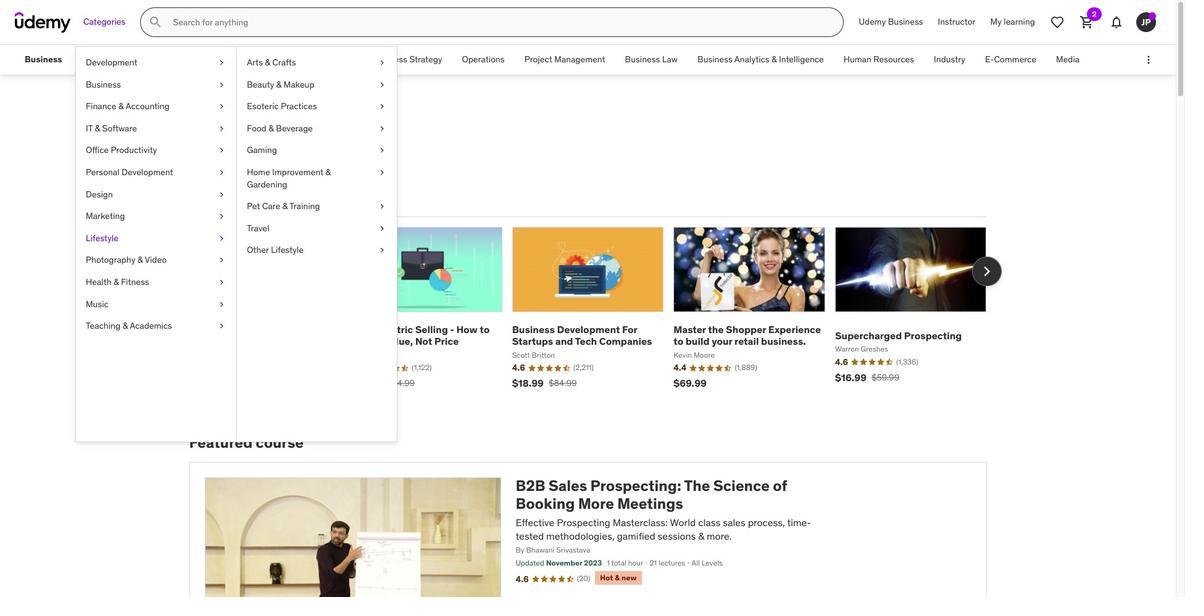 Task type: vqa. For each thing, say whether or not it's contained in the screenshot.
Sales Courses
yes



Task type: locate. For each thing, give the bounding box(es) containing it.
& right "arts"
[[265, 57, 270, 68]]

& right you
[[326, 167, 331, 178]]

lectures
[[659, 559, 685, 568]]

food
[[247, 123, 266, 134]]

and
[[555, 335, 573, 348]]

0 vertical spatial sales
[[189, 104, 241, 130]]

gardening
[[247, 179, 287, 190]]

supercharged prospecting
[[835, 329, 962, 342]]

2023
[[584, 559, 602, 568]]

0 vertical spatial courses
[[245, 104, 325, 130]]

0 horizontal spatial sales
[[189, 104, 241, 130]]

& inside 'link'
[[282, 201, 288, 212]]

xsmall image inside the personal development link
[[217, 167, 227, 179]]

& right analytics
[[772, 54, 777, 65]]

xsmall image inside "other lifestyle" link
[[377, 245, 387, 257]]

gaming
[[247, 145, 277, 156]]

to down gaming
[[250, 157, 265, 177]]

carousel element
[[189, 227, 1002, 405]]

more subcategory menu links image
[[1143, 54, 1155, 66]]

1 vertical spatial sales
[[549, 477, 587, 496]]

lifestyle down marketing
[[86, 233, 118, 244]]

accounting
[[126, 101, 169, 112]]

& right hot
[[615, 574, 620, 583]]

esoteric practices link
[[237, 96, 397, 118]]

featured course
[[189, 434, 304, 453]]

1 vertical spatial development
[[122, 167, 173, 178]]

& for food & beverage
[[269, 123, 274, 134]]

to left build
[[674, 335, 683, 348]]

0 horizontal spatial lifestyle
[[86, 233, 118, 244]]

value,
[[385, 335, 413, 348]]

by
[[516, 546, 524, 555]]

trending
[[269, 195, 310, 207]]

operations
[[462, 54, 505, 65]]

shopping cart with 2 items image
[[1080, 15, 1094, 30]]

to right how
[[480, 324, 490, 336]]

startups
[[512, 335, 553, 348]]

1 vertical spatial courses
[[189, 157, 247, 177]]

business strategy link
[[362, 45, 452, 75]]

design
[[86, 189, 113, 200]]

for
[[622, 324, 637, 336]]

xsmall image for gaming
[[377, 145, 387, 157]]

food & beverage link
[[237, 118, 397, 140]]

process,
[[748, 516, 785, 529]]

class
[[698, 516, 721, 529]]

xsmall image inside health & fitness link
[[217, 277, 227, 289]]

experience
[[768, 324, 821, 336]]

management right project
[[554, 54, 605, 65]]

business left analytics
[[698, 54, 733, 65]]

xsmall image inside gaming link
[[377, 145, 387, 157]]

& right care at left top
[[282, 201, 288, 212]]

& left video
[[137, 255, 143, 266]]

xsmall image inside the 'office productivity' link
[[217, 145, 227, 157]]

xsmall image for travel
[[377, 223, 387, 235]]

xsmall image inside "music" link
[[217, 298, 227, 311]]

office productivity
[[86, 145, 157, 156]]

& right it
[[95, 123, 100, 134]]

sales inside b2b sales prospecting: the science of booking more meetings effective prospecting masterclass: world class sales process, time- tested methodologies, gamified sessions & more. by bhawani srivastava
[[549, 477, 587, 496]]

xsmall image for marketing
[[217, 211, 227, 223]]

1 vertical spatial prospecting
[[557, 516, 610, 529]]

xsmall image for design
[[217, 189, 227, 201]]

& right food
[[269, 123, 274, 134]]

business strategy
[[372, 54, 442, 65]]

0 horizontal spatial management
[[261, 54, 312, 65]]

business inside business development for startups and tech companies
[[512, 324, 555, 336]]

home improvement & gardening
[[247, 167, 331, 190]]

2 management from the left
[[554, 54, 605, 65]]

& right 'finance'
[[118, 101, 124, 112]]

1 management from the left
[[261, 54, 312, 65]]

prospecting:
[[590, 477, 681, 496]]

business left the and
[[512, 324, 555, 336]]

operations link
[[452, 45, 515, 75]]

xsmall image inside pet care & training 'link'
[[377, 201, 387, 213]]

office
[[86, 145, 109, 156]]

started
[[324, 157, 375, 177]]

value centric selling - how to sell on value, not price link
[[351, 324, 490, 348]]

xsmall image inside the esoteric practices link
[[377, 101, 387, 113]]

xsmall image
[[217, 79, 227, 91], [377, 79, 387, 91], [217, 101, 227, 113], [217, 123, 227, 135], [377, 123, 387, 135], [217, 145, 227, 157], [377, 145, 387, 157], [217, 167, 227, 179], [217, 277, 227, 289], [217, 320, 227, 333]]

business link up accounting
[[76, 74, 236, 96]]

it & software
[[86, 123, 137, 134]]

0 vertical spatial lifestyle
[[86, 233, 118, 244]]

udemy image
[[15, 12, 71, 33]]

travel link
[[237, 218, 397, 240]]

centric
[[379, 324, 413, 336]]

xsmall image inside beauty & makeup link
[[377, 79, 387, 91]]

xsmall image inside home improvement & gardening link
[[377, 167, 387, 179]]

courses
[[245, 104, 325, 130], [189, 157, 247, 177]]

tech
[[575, 335, 597, 348]]

development link
[[76, 52, 236, 74]]

0 horizontal spatial prospecting
[[557, 516, 610, 529]]

value centric selling - how to sell on value, not price
[[351, 324, 490, 348]]

xsmall image for music
[[217, 298, 227, 311]]

xsmall image for other lifestyle
[[377, 245, 387, 257]]

1 horizontal spatial management
[[554, 54, 605, 65]]

xsmall image
[[217, 57, 227, 69], [377, 57, 387, 69], [377, 101, 387, 113], [377, 167, 387, 179], [217, 189, 227, 201], [377, 201, 387, 213], [217, 211, 227, 223], [377, 223, 387, 235], [217, 233, 227, 245], [377, 245, 387, 257], [217, 255, 227, 267], [217, 298, 227, 311]]

business left law at the top of the page
[[625, 54, 660, 65]]

project
[[525, 54, 552, 65]]

xsmall image for finance & accounting
[[217, 101, 227, 113]]

updated november 2023
[[516, 559, 602, 568]]

november
[[546, 559, 582, 568]]

xsmall image inside the marketing link
[[217, 211, 227, 223]]

sales
[[189, 104, 241, 130], [549, 477, 587, 496]]

video
[[145, 255, 167, 266]]

methodologies,
[[546, 530, 615, 543]]

communication link
[[170, 45, 251, 75]]

xsmall image inside photography & video link
[[217, 255, 227, 267]]

sales left food
[[189, 104, 241, 130]]

design link
[[76, 184, 236, 206]]

xsmall image inside arts & crafts link
[[377, 57, 387, 69]]

commerce
[[994, 54, 1036, 65]]

2 vertical spatial development
[[557, 324, 620, 336]]

master
[[674, 324, 706, 336]]

2 horizontal spatial to
[[674, 335, 683, 348]]

xsmall image inside lifestyle link
[[217, 233, 227, 245]]

teaching & academics link
[[76, 316, 236, 337]]

business
[[888, 16, 923, 27], [25, 54, 62, 65], [372, 54, 407, 65], [625, 54, 660, 65], [698, 54, 733, 65], [86, 79, 121, 90], [512, 324, 555, 336]]

business left strategy
[[372, 54, 407, 65]]

& for arts & crafts
[[265, 57, 270, 68]]

udemy business
[[859, 16, 923, 27]]

1 vertical spatial lifestyle
[[271, 245, 304, 256]]

wishlist image
[[1050, 15, 1065, 30]]

teaching & academics
[[86, 320, 172, 332]]

lifestyle right other
[[271, 245, 304, 256]]

total
[[611, 559, 626, 568]]

management up "beauty & makeup"
[[261, 54, 312, 65]]

business link down udemy "image"
[[15, 45, 72, 75]]

to inside master the shopper experience to build your retail business.
[[674, 335, 683, 348]]

xsmall image inside teaching & academics link
[[217, 320, 227, 333]]

business law link
[[615, 45, 688, 75]]

media link
[[1046, 45, 1090, 75]]

human
[[844, 54, 872, 65]]

business inside "link"
[[625, 54, 660, 65]]

& right health
[[114, 277, 119, 288]]

0 horizontal spatial to
[[250, 157, 265, 177]]

beauty
[[247, 79, 274, 90]]

gamified
[[617, 530, 655, 543]]

jp
[[1142, 16, 1151, 28]]

resources
[[874, 54, 914, 65]]

xsmall image for photography & video
[[217, 255, 227, 267]]

xsmall image for lifestyle
[[217, 233, 227, 245]]

b2b sales prospecting: the science of booking more meetings effective prospecting masterclass: world class sales process, time- tested methodologies, gamified sessions & more. by bhawani srivastava
[[516, 477, 811, 555]]

& inside b2b sales prospecting: the science of booking more meetings effective prospecting masterclass: world class sales process, time- tested methodologies, gamified sessions & more. by bhawani srivastava
[[698, 530, 704, 543]]

trending button
[[266, 186, 313, 216]]

xsmall image inside it & software link
[[217, 123, 227, 135]]

&
[[772, 54, 777, 65], [265, 57, 270, 68], [276, 79, 282, 90], [118, 101, 124, 112], [95, 123, 100, 134], [269, 123, 274, 134], [326, 167, 331, 178], [282, 201, 288, 212], [137, 255, 143, 266], [114, 277, 119, 288], [123, 320, 128, 332], [698, 530, 704, 543], [615, 574, 620, 583]]

4.6
[[516, 574, 529, 585]]

all levels
[[692, 559, 723, 568]]

development for business
[[557, 324, 620, 336]]

care
[[262, 201, 280, 212]]

new
[[622, 574, 637, 583]]

& for it & software
[[95, 123, 100, 134]]

1 horizontal spatial lifestyle
[[271, 245, 304, 256]]

to
[[250, 157, 265, 177], [480, 324, 490, 336], [674, 335, 683, 348]]

master the shopper experience to build your retail business.
[[674, 324, 821, 348]]

the
[[684, 477, 710, 496]]

marketing link
[[76, 206, 236, 228]]

0 vertical spatial prospecting
[[904, 329, 962, 342]]

meetings
[[617, 494, 683, 514]]

& right teaching
[[123, 320, 128, 332]]

1 horizontal spatial sales
[[549, 477, 587, 496]]

xsmall image inside food & beverage link
[[377, 123, 387, 135]]

1 horizontal spatial to
[[480, 324, 490, 336]]

xsmall image for esoteric practices
[[377, 101, 387, 113]]

jp link
[[1132, 7, 1161, 37]]

& right beauty in the left top of the page
[[276, 79, 282, 90]]

development
[[86, 57, 137, 68], [122, 167, 173, 178], [557, 324, 620, 336]]

xsmall image inside finance & accounting link
[[217, 101, 227, 113]]

& down class
[[698, 530, 704, 543]]

my learning
[[990, 16, 1035, 27]]

development inside business development for startups and tech companies
[[557, 324, 620, 336]]

-
[[450, 324, 454, 336]]

xsmall image for development
[[217, 57, 227, 69]]

sales right b2b
[[549, 477, 587, 496]]

all
[[692, 559, 700, 568]]

xsmall image inside development link
[[217, 57, 227, 69]]

xsmall image inside design link
[[217, 189, 227, 201]]

xsmall image for arts & crafts
[[377, 57, 387, 69]]

pet care & training
[[247, 201, 320, 212]]

xsmall image inside travel link
[[377, 223, 387, 235]]

1 horizontal spatial prospecting
[[904, 329, 962, 342]]



Task type: describe. For each thing, give the bounding box(es) containing it.
sales
[[723, 516, 746, 529]]

to inside value centric selling - how to sell on value, not price
[[480, 324, 490, 336]]

xsmall image for beauty & makeup
[[377, 79, 387, 91]]

2 link
[[1072, 7, 1102, 37]]

instructor
[[938, 16, 976, 27]]

xsmall image for teaching & academics
[[217, 320, 227, 333]]

udemy business link
[[851, 7, 931, 37]]

build
[[686, 335, 710, 348]]

& for hot & new
[[615, 574, 620, 583]]

popular
[[217, 195, 254, 207]]

get
[[268, 157, 292, 177]]

lifestyle inside "other lifestyle" link
[[271, 245, 304, 256]]

beauty & makeup
[[247, 79, 315, 90]]

business left the arrow pointing to subcategory menu links icon
[[25, 54, 62, 65]]

academics
[[130, 320, 172, 332]]

submit search image
[[148, 15, 163, 30]]

& for teaching & academics
[[123, 320, 128, 332]]

hour
[[628, 559, 643, 568]]

learning
[[1004, 16, 1035, 27]]

xsmall image for home improvement & gardening
[[377, 167, 387, 179]]

health & fitness
[[86, 277, 149, 288]]

home improvement & gardening link
[[237, 162, 397, 196]]

most
[[192, 195, 215, 207]]

booking
[[516, 494, 575, 514]]

human resources
[[844, 54, 914, 65]]

software
[[102, 123, 137, 134]]

training
[[290, 201, 320, 212]]

photography & video link
[[76, 250, 236, 272]]

other lifestyle link
[[237, 240, 397, 262]]

prospecting inside b2b sales prospecting: the science of booking more meetings effective prospecting masterclass: world class sales process, time- tested methodologies, gamified sessions & more. by bhawani srivastava
[[557, 516, 610, 529]]

more.
[[707, 530, 732, 543]]

& for finance & accounting
[[118, 101, 124, 112]]

photography
[[86, 255, 135, 266]]

1 total hour
[[607, 559, 643, 568]]

& for health & fitness
[[114, 277, 119, 288]]

prospecting inside carousel element
[[904, 329, 962, 342]]

pet care & training link
[[237, 196, 397, 218]]

xsmall image for office productivity
[[217, 145, 227, 157]]

project management link
[[515, 45, 615, 75]]

on
[[371, 335, 383, 348]]

most popular button
[[189, 186, 256, 216]]

development for personal
[[122, 167, 173, 178]]

food & beverage
[[247, 123, 313, 134]]

productivity
[[111, 145, 157, 156]]

improvement
[[272, 167, 323, 178]]

xsmall image for personal development
[[217, 167, 227, 179]]

categories button
[[76, 7, 133, 37]]

& for beauty & makeup
[[276, 79, 282, 90]]

crafts
[[272, 57, 296, 68]]

lifestyle link
[[76, 228, 236, 250]]

& for photography & video
[[137, 255, 143, 266]]

most popular
[[192, 195, 254, 207]]

music link
[[76, 294, 236, 316]]

0 horizontal spatial business link
[[15, 45, 72, 75]]

0 vertical spatial development
[[86, 57, 137, 68]]

home
[[247, 167, 270, 178]]

selling
[[415, 324, 448, 336]]

e-commerce link
[[975, 45, 1046, 75]]

arrow pointing to subcategory menu links image
[[72, 45, 83, 75]]

Search for anything text field
[[171, 12, 829, 33]]

pet
[[247, 201, 260, 212]]

sessions
[[658, 530, 696, 543]]

marketing
[[86, 211, 125, 222]]

lifestyle inside lifestyle link
[[86, 233, 118, 244]]

course
[[256, 434, 304, 453]]

xsmall image for pet care & training
[[377, 201, 387, 213]]

personal development
[[86, 167, 173, 178]]

shopper
[[726, 324, 766, 336]]

notifications image
[[1109, 15, 1124, 30]]

arts
[[247, 57, 263, 68]]

human resources link
[[834, 45, 924, 75]]

21
[[650, 559, 657, 568]]

business development for startups and tech companies
[[512, 324, 652, 348]]

communication
[[180, 54, 241, 65]]

sales courses
[[189, 104, 325, 130]]

b2b
[[516, 477, 545, 496]]

arts & crafts link
[[237, 52, 397, 74]]

you have alerts image
[[1149, 12, 1156, 20]]

hot & new
[[600, 574, 637, 583]]

personal development link
[[76, 162, 236, 184]]

the
[[708, 324, 724, 336]]

next image
[[977, 262, 997, 281]]

levels
[[702, 559, 723, 568]]

music
[[86, 298, 108, 310]]

categories
[[83, 16, 126, 27]]

courses to get you started
[[189, 157, 375, 177]]

1 horizontal spatial business link
[[76, 74, 236, 96]]

other lifestyle
[[247, 245, 304, 256]]

entrepreneurship link
[[83, 45, 170, 75]]

supercharged prospecting link
[[835, 329, 962, 342]]

xsmall image for business
[[217, 79, 227, 91]]

price
[[434, 335, 459, 348]]

tested
[[516, 530, 544, 543]]

more
[[578, 494, 614, 514]]

2
[[1092, 9, 1097, 19]]

e-
[[985, 54, 994, 65]]

& inside home improvement & gardening
[[326, 167, 331, 178]]

xsmall image for it & software
[[217, 123, 227, 135]]

my learning link
[[983, 7, 1043, 37]]

gaming link
[[237, 140, 397, 162]]

xsmall image for food & beverage
[[377, 123, 387, 135]]

esoteric
[[247, 101, 279, 112]]

of
[[773, 477, 787, 496]]

my
[[990, 16, 1002, 27]]

companies
[[599, 335, 652, 348]]

business right udemy
[[888, 16, 923, 27]]

xsmall image for health & fitness
[[217, 277, 227, 289]]

business up 'finance'
[[86, 79, 121, 90]]

instructor link
[[931, 7, 983, 37]]



